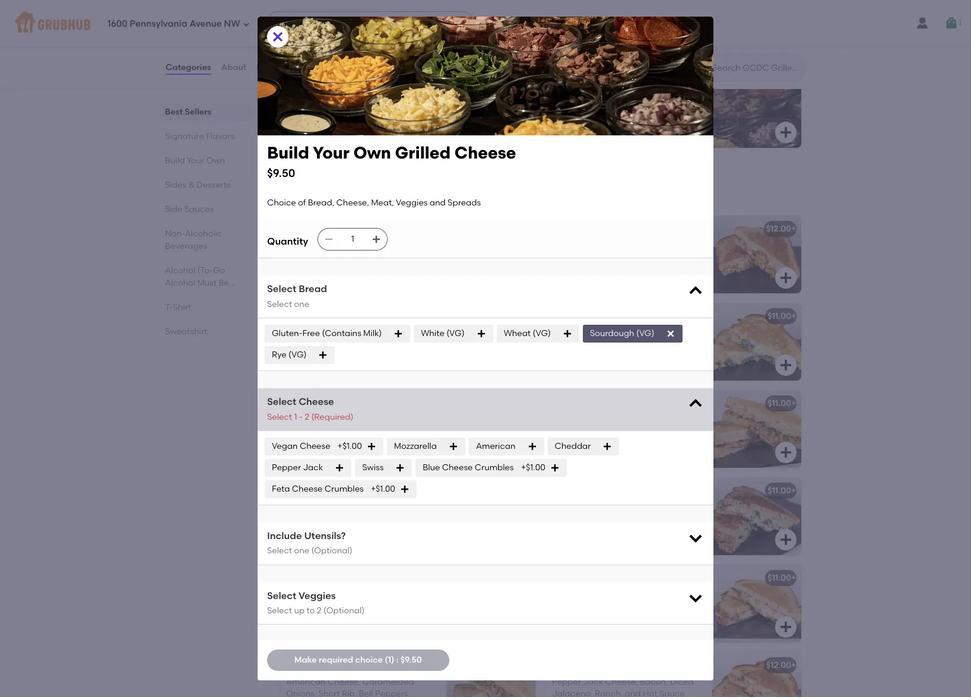 Task type: locate. For each thing, give the bounding box(es) containing it.
flavors inside signature flavors gcdc's famous signature flavors: available as a grilled cheese, patty melt, or mac & cheese bowl.
[[341, 175, 386, 190]]

and up the remoulade
[[590, 415, 606, 425]]

and up (diced
[[324, 328, 340, 338]]

select bread select one
[[267, 283, 327, 309]]

cheese, inside mozzarella cheese, roasted mushrooms, spinach, truffle herb aioli
[[597, 502, 630, 512]]

and inside cheddar cheese, diced jalapeno, pulled pork, mac and chees, bbq sauce
[[354, 427, 370, 437]]

mozzarella up pesto
[[552, 328, 595, 338]]

mozzarella for mozzarella cheese, spinach, basil, pesto
[[552, 328, 595, 338]]

2 inside select cheese select 1 - 2 (required)
[[305, 412, 309, 422]]

bell
[[359, 689, 373, 697]]

american for american
[[476, 441, 516, 451]]

2 horizontal spatial own
[[596, 109, 615, 119]]

swiss inside swiss cheese, pastrami, sauekraut, mustard
[[286, 590, 308, 600]]

0 horizontal spatial own
[[206, 156, 225, 166]]

0 horizontal spatial hot
[[332, 352, 347, 362]]

famous
[[306, 192, 334, 200]]

search icon image
[[694, 61, 708, 75]]

gluten-
[[272, 328, 303, 338]]

pizza
[[552, 573, 574, 583], [552, 602, 573, 612]]

carrot,
[[346, 340, 373, 350]]

2 for cheese
[[305, 412, 309, 422]]

pepper jack cheese, bacon, diced jalapeno, ranch, and hot sauce
[[552, 677, 694, 697]]

select down include
[[267, 546, 292, 556]]

mozzarella down chees,
[[394, 441, 437, 451]]

cheese, inside signature flavors gcdc's famous signature flavors: available as a grilled cheese, patty melt, or mac & cheese bowl.
[[472, 192, 501, 200]]

0 vertical spatial best
[[277, 40, 304, 55]]

diced inside cheddar cheese, diced jalapeno, pulled pork, mac and chees, bbq sauce
[[359, 415, 383, 425]]

$11.00 for mozzarella and parmesan cheese, pizza sauce, basil, dried oregano
[[768, 573, 792, 583]]

2 vertical spatial $9.50
[[401, 655, 422, 665]]

4 select from the top
[[267, 412, 292, 422]]

1 vertical spatial $12.00
[[766, 660, 792, 670]]

gcdc's
[[277, 192, 304, 200]]

0 vertical spatial swiss
[[362, 462, 384, 472]]

1 horizontal spatial 2
[[317, 606, 322, 616]]

(vg) right wheat
[[533, 328, 551, 338]]

jack up pico
[[583, 241, 603, 251]]

cheddar up "pulled" at the left bottom of the page
[[286, 415, 322, 425]]

your inside build your own grilled cheese $9.50 +
[[576, 109, 594, 119]]

sauce down bacon,
[[660, 689, 685, 697]]

1 horizontal spatial bbq
[[402, 427, 420, 437]]

cheese, inside pepper jack cheese, chorizo crumble, pico de gallo, avocado crema
[[605, 241, 638, 251]]

buffalo down select bread select one
[[286, 311, 315, 321]]

(optional) down pastrami,
[[324, 606, 365, 616]]

pizza inside mozzarella and parmesan cheese, pizza sauce, basil, dried oregano
[[552, 602, 573, 612]]

tomato, down meat,
[[388, 241, 421, 251]]

pennsylvania
[[130, 18, 187, 29]]

$4.00
[[288, 123, 310, 133]]

best up most
[[277, 40, 304, 55]]

build for build your own grilled cheese $9.50 +
[[554, 109, 575, 119]]

signature left meat,
[[335, 192, 369, 200]]

jack up "pepper,"
[[640, 415, 660, 425]]

crunch inside cheddar and blue cheese, buffalo crunch (diced carrot, celery, onion), ranch and hot sauce
[[286, 340, 316, 350]]

build inside build your own grilled cheese $9.50
[[267, 143, 309, 163]]

sellers up on
[[307, 40, 349, 55]]

& inside tab
[[188, 180, 195, 190]]

5 select from the top
[[267, 546, 292, 556]]

$11.00 + for mozzarella and parmesan cheese, pizza sauce, basil, dried oregano
[[768, 573, 797, 583]]

southwest image
[[713, 216, 802, 293]]

mozzarella inside mozzarella cheese, spinach, basil, pesto
[[552, 328, 595, 338]]

mozzarella down pizza melt at right bottom
[[552, 590, 595, 600]]

cheddar inside cheddar and blue cheese, buffalo crunch (diced carrot, celery, onion), ranch and hot sauce
[[286, 328, 322, 338]]

mozzarella inside mozzarella and parmesan cheese, pizza sauce, basil, dried oregano
[[552, 590, 595, 600]]

(vg) for sourdough (vg)
[[637, 328, 655, 338]]

1 horizontal spatial crunch
[[578, 427, 608, 437]]

buffalo
[[286, 311, 315, 321], [397, 328, 425, 338]]

sellers inside tab
[[185, 107, 211, 117]]

0 horizontal spatial sauce
[[286, 439, 312, 449]]

feta down pepper jack
[[272, 484, 290, 494]]

1 horizontal spatial hot
[[643, 689, 658, 697]]

your for build your own
[[187, 156, 204, 166]]

select up gluten- on the top
[[267, 299, 292, 309]]

build inside build your own grilled cheese $9.50 +
[[554, 109, 575, 119]]

best sellers tab
[[165, 106, 248, 118]]

tomato, down mozzarella,
[[286, 514, 319, 525]]

diced up chees,
[[359, 415, 383, 425]]

pizza left "sauce,"
[[552, 602, 573, 612]]

flavors up choice of bread, cheese, meat, veggies and spreads
[[341, 175, 386, 190]]

1 vertical spatial veggies
[[299, 590, 336, 601]]

& right or
[[566, 192, 572, 200]]

grubhub
[[344, 56, 381, 67]]

american up the onions,
[[286, 677, 326, 687]]

blue
[[317, 311, 335, 321], [342, 328, 360, 338], [423, 462, 440, 472]]

0 vertical spatial signature
[[165, 131, 204, 141]]

diced right bacon,
[[670, 677, 694, 687]]

1 horizontal spatial veggies
[[396, 198, 428, 208]]

truffle
[[640, 514, 665, 525]]

mozzarella inside mozzarella cheese, roasted mushrooms, spinach, truffle herb aioli
[[552, 502, 595, 512]]

signature inside the signature flavors tab
[[165, 131, 204, 141]]

+$1.00
[[338, 441, 362, 451], [521, 462, 546, 472], [371, 484, 395, 494]]

jalapeno, inside cheddar cheese, diced jalapeno, pulled pork, mac and chees, bbq sauce
[[385, 415, 426, 425]]

1 one from the top
[[294, 299, 309, 309]]

bbq right chees,
[[402, 427, 420, 437]]

cheddar for cajun
[[552, 415, 588, 425]]

american for american cheese, diced tomato, bacon
[[286, 241, 326, 251]]

1 inside button
[[959, 18, 962, 28]]

1 horizontal spatial your
[[313, 143, 350, 163]]

1 horizontal spatial +$1.00
[[371, 484, 395, 494]]

celery, right "pepper,"
[[663, 427, 689, 437]]

celery, down the milk)
[[375, 340, 401, 350]]

jalapeno, up chees,
[[385, 415, 426, 425]]

(vg) right white on the top left
[[447, 328, 465, 338]]

cheese, inside swiss cheese, pastrami, sauekraut, mustard
[[310, 590, 342, 600]]

1600 pennsylvania avenue nw
[[107, 18, 240, 29]]

build for build your own
[[165, 156, 185, 166]]

0 horizontal spatial veggies
[[299, 590, 336, 601]]

0 horizontal spatial crumbles
[[325, 484, 364, 494]]

1 horizontal spatial flavors
[[341, 175, 386, 190]]

feta up red
[[333, 502, 351, 512]]

crumbles up mozzarella, feta cheese, spinach, tomato, diced red onion
[[325, 484, 364, 494]]

crunch inside cheddar and pepper jack cheese, cajun crunch (bell pepper, celery, onion) remoulade
[[578, 427, 608, 437]]

0 vertical spatial jalapeno,
[[385, 415, 426, 425]]

your for build your own grilled cheese $9.50 +
[[576, 109, 594, 119]]

nw
[[224, 18, 240, 29]]

best inside best sellers most ordered on grubhub
[[277, 40, 304, 55]]

1 horizontal spatial blue
[[342, 328, 360, 338]]

crumbles for feta cheese crumbles
[[325, 484, 364, 494]]

bbq up - on the left bottom
[[286, 398, 304, 408]]

1 vertical spatial crunch
[[578, 427, 608, 437]]

0 vertical spatial crumbles
[[475, 462, 514, 472]]

to
[[307, 606, 315, 616]]

own inside tab
[[206, 156, 225, 166]]

1 vertical spatial jalapeno,
[[552, 689, 593, 697]]

0 vertical spatial one
[[294, 299, 309, 309]]

1 inside select cheese select 1 - 2 (required)
[[294, 412, 297, 422]]

american up the 'blue cheese crumbles'
[[476, 441, 516, 451]]

1 vertical spatial $12.00 +
[[766, 660, 797, 670]]

swiss up mustard
[[286, 590, 308, 600]]

mac down (required)
[[335, 427, 352, 437]]

build
[[554, 109, 575, 119], [267, 143, 309, 163], [165, 156, 185, 166]]

2 horizontal spatial build
[[554, 109, 575, 119]]

cheese, inside pepper jack cheese, bacon, diced jalapeno, ranch, and hot sauce
[[605, 677, 638, 687]]

1 vertical spatial &
[[566, 192, 572, 200]]

sauce
[[349, 352, 374, 362], [286, 439, 312, 449], [660, 689, 685, 697]]

+
[[575, 123, 580, 133], [792, 224, 797, 234], [526, 311, 531, 321], [792, 311, 797, 321], [792, 398, 797, 408], [792, 486, 797, 496], [526, 573, 531, 583], [792, 573, 797, 583], [792, 660, 797, 670]]

0 horizontal spatial tomato,
[[286, 514, 319, 525]]

select up up on the left bottom
[[267, 590, 297, 601]]

own inside build your own grilled cheese $9.50
[[354, 143, 391, 163]]

sauce down "pulled" at the left bottom of the page
[[286, 439, 312, 449]]

side
[[165, 204, 183, 214]]

signature flavors gcdc's famous signature flavors: available as a grilled cheese, patty melt, or mac & cheese bowl.
[[277, 175, 619, 200]]

(vg) right sourdough
[[637, 328, 655, 338]]

mozzarella for mozzarella
[[394, 441, 437, 451]]

svg image
[[275, 18, 284, 28], [271, 30, 285, 44], [513, 271, 527, 285], [779, 271, 793, 285], [688, 283, 704, 299], [394, 329, 403, 338], [563, 329, 572, 338], [666, 329, 676, 338], [319, 350, 328, 360], [513, 358, 527, 372], [779, 358, 793, 372], [513, 445, 527, 459], [396, 463, 405, 473]]

jack up feta cheese crumbles
[[303, 462, 323, 472]]

1 horizontal spatial own
[[354, 143, 391, 163]]

0 vertical spatial mac
[[549, 192, 564, 200]]

mozzarella up mushrooms,
[[552, 502, 595, 512]]

$13.00
[[500, 573, 526, 583]]

green goddess
[[552, 311, 615, 321]]

0 horizontal spatial flavors
[[206, 131, 235, 141]]

2 vertical spatial sauce
[[660, 689, 685, 697]]

1 pizza from the top
[[552, 573, 574, 583]]

ranch
[[286, 352, 312, 362]]

crunch up the remoulade
[[578, 427, 608, 437]]

svg image
[[945, 16, 959, 30], [243, 20, 250, 28], [513, 125, 527, 140], [779, 125, 793, 140], [324, 235, 334, 244], [372, 235, 381, 244], [477, 329, 486, 338], [688, 395, 704, 412], [367, 442, 376, 451], [449, 442, 458, 451], [528, 442, 537, 451], [603, 442, 613, 451], [779, 445, 793, 459], [335, 463, 344, 473], [550, 463, 560, 473], [400, 484, 410, 494], [688, 530, 704, 546], [779, 532, 793, 547], [688, 589, 704, 606], [513, 620, 527, 634], [779, 620, 793, 634]]

2 $12.00 from the top
[[766, 660, 792, 670]]

free
[[303, 328, 320, 338]]

veggies left as
[[396, 198, 428, 208]]

signature down best sellers
[[165, 131, 204, 141]]

sauce down "carrot,"
[[349, 352, 374, 362]]

your inside tab
[[187, 156, 204, 166]]

categories
[[166, 62, 211, 72]]

1 $12.00 from the top
[[766, 224, 792, 234]]

0 vertical spatial celery,
[[375, 340, 401, 350]]

feta
[[272, 484, 290, 494], [333, 502, 351, 512]]

cheddar up cajun
[[552, 415, 588, 425]]

1 vertical spatial pizza
[[552, 602, 573, 612]]

1 horizontal spatial swiss
[[362, 462, 384, 472]]

grilled inside signature flavors gcdc's famous signature flavors: available as a grilled cheese, patty melt, or mac & cheese bowl.
[[448, 192, 471, 200]]

(vg) right rye
[[289, 350, 307, 360]]

0 horizontal spatial buffalo
[[286, 311, 315, 321]]

$9.50 inside build your own grilled cheese $9.50
[[267, 166, 295, 180]]

basil, right 'sourdough (vg)' on the top right of page
[[669, 328, 690, 338]]

make required choice (1) : $9.50
[[295, 655, 422, 665]]

crumbles up mediterranean image
[[475, 462, 514, 472]]

crunch up ranch
[[286, 340, 316, 350]]

american
[[314, 224, 354, 234], [286, 241, 326, 251], [476, 441, 516, 451], [286, 677, 326, 687]]

1 vertical spatial feta
[[333, 502, 351, 512]]

mozzarella cheese, roasted mushrooms, spinach, truffle herb aioli
[[552, 502, 687, 537]]

best for best sellers most ordered on grubhub
[[277, 40, 304, 55]]

non-alcoholic beverages
[[165, 229, 222, 251]]

select up "pulled" at the left bottom of the page
[[267, 396, 297, 407]]

beverages
[[165, 241, 207, 251]]

tomato soup cup $4.00
[[288, 109, 361, 133]]

one down include
[[294, 546, 309, 556]]

bread,
[[308, 198, 334, 208]]

0 vertical spatial &
[[188, 180, 195, 190]]

0 horizontal spatial swiss
[[286, 590, 308, 600]]

buffalo up onion),
[[397, 328, 425, 338]]

one up buffalo blue
[[294, 299, 309, 309]]

(vg)
[[447, 328, 465, 338], [533, 328, 551, 338], [637, 328, 655, 338], [289, 350, 307, 360]]

1 horizontal spatial sauce
[[349, 352, 374, 362]]

1 horizontal spatial build
[[267, 143, 309, 163]]

select left - on the left bottom
[[267, 412, 292, 422]]

best inside tab
[[165, 107, 183, 117]]

1 $12.00 + from the top
[[766, 224, 797, 234]]

0 vertical spatial sauce
[[349, 352, 374, 362]]

0 horizontal spatial build
[[165, 156, 185, 166]]

flavors
[[206, 131, 235, 141], [341, 175, 386, 190]]

american up "bacon"
[[286, 241, 326, 251]]

0 vertical spatial $12.00 +
[[766, 224, 797, 234]]

cheese, inside cheddar and blue cheese, buffalo crunch (diced carrot, celery, onion), ranch and hot sauce
[[362, 328, 395, 338]]

diced inside american cheese, diced tomato, bacon
[[363, 241, 386, 251]]

soup
[[321, 109, 342, 119]]

sweatshirt
[[165, 327, 207, 337]]

or
[[541, 192, 548, 200]]

1 horizontal spatial best
[[277, 40, 304, 55]]

best
[[277, 40, 304, 55], [165, 107, 183, 117]]

feta inside mozzarella, feta cheese, spinach, tomato, diced red onion
[[333, 502, 351, 512]]

swiss down chees,
[[362, 462, 384, 472]]

1 vertical spatial celery,
[[663, 427, 689, 437]]

wheat
[[504, 328, 531, 338]]

$11.00 for mozzarella cheese, spinach, basil, pesto
[[768, 311, 792, 321]]

main navigation navigation
[[0, 0, 971, 46]]

0 horizontal spatial $9.50
[[267, 166, 295, 180]]

cheese, inside mozzarella and parmesan cheese, pizza sauce, basil, dried oregano
[[658, 590, 691, 600]]

signature up the famous
[[277, 175, 338, 190]]

1 vertical spatial (optional)
[[324, 606, 365, 616]]

hot down bacon,
[[643, 689, 658, 697]]

one for bread
[[294, 299, 309, 309]]

cajun image
[[713, 391, 802, 468]]

1 vertical spatial bbq
[[402, 427, 420, 437]]

flavors for signature flavors gcdc's famous signature flavors: available as a grilled cheese, patty melt, or mac & cheese bowl.
[[341, 175, 386, 190]]

basil,
[[669, 328, 690, 338], [604, 602, 625, 612]]

quantity
[[267, 236, 308, 247]]

& inside signature flavors gcdc's famous signature flavors: available as a grilled cheese, patty melt, or mac & cheese bowl.
[[566, 192, 572, 200]]

meat,
[[371, 198, 394, 208]]

sellers up 'signature flavors'
[[185, 107, 211, 117]]

rye (vg)
[[272, 350, 307, 360]]

young american image
[[447, 216, 536, 293]]

0 horizontal spatial bbq
[[286, 398, 304, 408]]

jack inside pepper jack cheese, bacon, diced jalapeno, ranch, and hot sauce
[[583, 677, 603, 687]]

cheddar inside cheddar and pepper jack cheese, cajun crunch (bell pepper, celery, onion) remoulade
[[552, 415, 588, 425]]

mac inside signature flavors gcdc's famous signature flavors: available as a grilled cheese, patty melt, or mac & cheese bowl.
[[549, 192, 564, 200]]

spinach,
[[632, 328, 667, 338], [388, 502, 423, 512], [603, 514, 638, 525]]

build your own tab
[[165, 154, 248, 167]]

0 vertical spatial $9.50
[[554, 123, 575, 133]]

select
[[267, 283, 297, 295], [267, 299, 292, 309], [267, 396, 297, 407], [267, 412, 292, 422], [267, 546, 292, 556], [267, 590, 297, 601], [267, 606, 292, 616]]

1 horizontal spatial basil,
[[669, 328, 690, 338]]

select left bread
[[267, 283, 297, 295]]

diced down choice of bread, cheese, meat, veggies and spreads
[[363, 241, 386, 251]]

build inside tab
[[165, 156, 185, 166]]

0 horizontal spatial basil,
[[604, 602, 625, 612]]

2
[[305, 412, 309, 422], [317, 606, 322, 616]]

1 vertical spatial +$1.00
[[521, 462, 546, 472]]

cheesesteak image
[[447, 652, 536, 697]]

0 horizontal spatial +$1.00
[[338, 441, 362, 451]]

american inside american cheese, diced tomato, bacon
[[286, 241, 326, 251]]

(optional) inside select veggies select up to 2 (optional)
[[324, 606, 365, 616]]

2 inside select veggies select up to 2 (optional)
[[317, 606, 322, 616]]

jack up ranch,
[[583, 677, 603, 687]]

1 vertical spatial best
[[165, 107, 183, 117]]

0 horizontal spatial 2
[[305, 412, 309, 422]]

1 vertical spatial flavors
[[341, 175, 386, 190]]

0 horizontal spatial mac
[[335, 427, 352, 437]]

2 vertical spatial spinach,
[[603, 514, 638, 525]]

$12.00 for pepper jack cheese, bacon, diced jalapeno, ranch, and hot sauce
[[766, 660, 792, 670]]

0 horizontal spatial jalapeno,
[[385, 415, 426, 425]]

1 vertical spatial hot
[[643, 689, 658, 697]]

and up "sauce,"
[[597, 590, 613, 600]]

basil, inside mozzarella cheese, spinach, basil, pesto
[[669, 328, 690, 338]]

t-shirt tab
[[165, 301, 248, 314]]

$9.50
[[554, 123, 575, 133], [267, 166, 295, 180], [401, 655, 422, 665]]

1 horizontal spatial mac
[[549, 192, 564, 200]]

2 one from the top
[[294, 546, 309, 556]]

celery, inside cheddar and blue cheese, buffalo crunch (diced carrot, celery, onion), ranch and hot sauce
[[375, 340, 401, 350]]

1 horizontal spatial &
[[566, 192, 572, 200]]

1 vertical spatial $9.50
[[267, 166, 295, 180]]

3 select from the top
[[267, 396, 297, 407]]

sides
[[165, 180, 186, 190]]

chees,
[[372, 427, 400, 437]]

diced up the utensils?
[[321, 514, 345, 525]]

$9.50 inside build your own grilled cheese $9.50 +
[[554, 123, 575, 133]]

pepper inside pepper jack cheese, bacon, diced jalapeno, ranch, and hot sauce
[[552, 677, 581, 687]]

one
[[294, 299, 309, 309], [294, 546, 309, 556]]

jalapeno, left ranch,
[[552, 689, 593, 697]]

0 horizontal spatial best
[[165, 107, 183, 117]]

0 vertical spatial buffalo
[[286, 311, 315, 321]]

+$1.00 for feta cheese crumbles
[[371, 484, 395, 494]]

chorizo
[[640, 241, 671, 251]]

as
[[432, 192, 440, 200]]

jack inside pepper jack cheese, chorizo crumble, pico de gallo, avocado crema
[[583, 241, 603, 251]]

2 pizza from the top
[[552, 602, 573, 612]]

cheddar down buffalo blue
[[286, 328, 322, 338]]

remoulade
[[580, 439, 626, 449]]

crumbles for blue cheese crumbles
[[475, 462, 514, 472]]

1 horizontal spatial tomato,
[[388, 241, 421, 251]]

+$1.00 for blue cheese crumbles
[[521, 462, 546, 472]]

Input item quantity number field
[[340, 229, 366, 250]]

cheese inside build your own grilled cheese $9.50 +
[[646, 109, 677, 119]]

american inside american cheese, caramelized onions, short rib, bell peppers
[[286, 677, 326, 687]]

0 vertical spatial flavors
[[206, 131, 235, 141]]

1 vertical spatial tomato,
[[286, 514, 319, 525]]

choice
[[267, 198, 296, 208]]

jack
[[583, 241, 603, 251], [640, 415, 660, 425], [303, 462, 323, 472], [583, 677, 603, 687]]

$12.00
[[766, 224, 792, 234], [766, 660, 792, 670]]

0 horizontal spatial feta
[[272, 484, 290, 494]]

1 horizontal spatial crumbles
[[475, 462, 514, 472]]

bbq inside cheddar cheese, diced jalapeno, pulled pork, mac and chees, bbq sauce
[[402, 427, 420, 437]]

flavors up build your own tab
[[206, 131, 235, 141]]

bacon jalapeno popper image
[[713, 652, 802, 697]]

1 vertical spatial sauce
[[286, 439, 312, 449]]

feta cheese crumbles
[[272, 484, 364, 494]]

1 vertical spatial swiss
[[286, 590, 308, 600]]

0 vertical spatial +$1.00
[[338, 441, 362, 451]]

your inside build your own grilled cheese $9.50
[[313, 143, 350, 163]]

signature for signature flavors
[[165, 131, 204, 141]]

veggies up to
[[299, 590, 336, 601]]

hot down (diced
[[332, 352, 347, 362]]

best up 'signature flavors'
[[165, 107, 183, 117]]

bowl.
[[601, 192, 619, 200]]

cheddar for pork,
[[286, 415, 322, 425]]

pepper for pepper jack cheese, chorizo crumble, pico de gallo, avocado crema
[[552, 241, 581, 251]]

(bell
[[610, 427, 628, 437]]

pepper inside pepper jack cheese, chorizo crumble, pico de gallo, avocado crema
[[552, 241, 581, 251]]

1 vertical spatial sellers
[[185, 107, 211, 117]]

tomato, inside mozzarella, feta cheese, spinach, tomato, diced red onion
[[286, 514, 319, 525]]

cheese inside select cheese select 1 - 2 (required)
[[299, 396, 334, 407]]

2 $12.00 + from the top
[[766, 660, 797, 670]]

0 vertical spatial 1
[[959, 18, 962, 28]]

most
[[277, 56, 296, 67]]

and down bacon,
[[625, 689, 641, 697]]

basil, left dried
[[604, 602, 625, 612]]

american for american cheese, caramelized onions, short rib, bell peppers
[[286, 677, 326, 687]]

2 horizontal spatial sauce
[[660, 689, 685, 697]]

pizza left melt
[[552, 573, 574, 583]]

own inside build your own grilled cheese $9.50 +
[[596, 109, 615, 119]]

cheddar inside cheddar cheese, diced jalapeno, pulled pork, mac and chees, bbq sauce
[[286, 415, 322, 425]]

own for build your own
[[206, 156, 225, 166]]

1 vertical spatial mac
[[335, 427, 352, 437]]

aioli
[[552, 526, 569, 537]]

1 vertical spatial grilled
[[395, 143, 451, 163]]

0 horizontal spatial crunch
[[286, 340, 316, 350]]

mac right or
[[549, 192, 564, 200]]

(contains
[[322, 328, 361, 338]]

select left up on the left bottom
[[267, 606, 292, 616]]

2 vertical spatial +$1.00
[[371, 484, 395, 494]]

1 horizontal spatial $9.50
[[401, 655, 422, 665]]

1 vertical spatial buffalo
[[397, 328, 425, 338]]

+ for truffle herb image
[[792, 486, 797, 496]]

signature flavors
[[165, 131, 235, 141]]

sides & desserts tab
[[165, 179, 248, 191]]

choice of bread, cheese, meat, veggies and spreads
[[267, 198, 481, 208]]

herb
[[667, 514, 687, 525]]

grilled inside build your own grilled cheese $9.50 +
[[617, 109, 644, 119]]

sourdough
[[590, 328, 635, 338]]

one inside select bread select one
[[294, 299, 309, 309]]

one inside include utensils? select one (optional)
[[294, 546, 309, 556]]

7 select from the top
[[267, 606, 292, 616]]

ordered
[[298, 56, 330, 67]]

1 horizontal spatial celery,
[[663, 427, 689, 437]]

select inside include utensils? select one (optional)
[[267, 546, 292, 556]]

on
[[332, 56, 342, 67]]

tab
[[165, 264, 248, 289]]

parmesan
[[615, 590, 656, 600]]

flavors inside the signature flavors tab
[[206, 131, 235, 141]]

mac
[[549, 192, 564, 200], [335, 427, 352, 437]]

& right sides
[[188, 180, 195, 190]]

and left chees,
[[354, 427, 370, 437]]

0 vertical spatial grilled
[[617, 109, 644, 119]]

0 vertical spatial veggies
[[396, 198, 428, 208]]

young
[[286, 224, 312, 234]]

1 horizontal spatial buffalo
[[397, 328, 425, 338]]

cheese inside build your own grilled cheese $9.50
[[455, 143, 516, 163]]

svg image inside main navigation navigation
[[275, 18, 284, 28]]

grilled inside build your own grilled cheese $9.50
[[395, 143, 451, 163]]

2 vertical spatial blue
[[423, 462, 440, 472]]

0 vertical spatial feta
[[272, 484, 290, 494]]

american down "bread,"
[[314, 224, 354, 234]]

build for build your own grilled cheese $9.50
[[267, 143, 309, 163]]

0 vertical spatial (optional)
[[311, 546, 353, 556]]

avenue
[[190, 18, 222, 29]]

(vg) for rye (vg)
[[289, 350, 307, 360]]

build your own grilled cheese $9.50
[[267, 143, 516, 180]]

truffle herb image
[[713, 478, 802, 555]]

(optional) down the utensils?
[[311, 546, 353, 556]]

and down (diced
[[314, 352, 330, 362]]

1 vertical spatial blue
[[342, 328, 360, 338]]

veggies
[[396, 198, 428, 208], [299, 590, 336, 601]]

2 right - on the left bottom
[[305, 412, 309, 422]]

and inside cheddar and pepper jack cheese, cajun crunch (bell pepper, celery, onion) remoulade
[[590, 415, 606, 425]]

0 horizontal spatial blue
[[317, 311, 335, 321]]

2 right to
[[317, 606, 322, 616]]

sellers inside best sellers most ordered on grubhub
[[307, 40, 349, 55]]

and inside mozzarella and parmesan cheese, pizza sauce, basil, dried oregano
[[597, 590, 613, 600]]

2 horizontal spatial your
[[576, 109, 594, 119]]



Task type: vqa. For each thing, say whether or not it's contained in the screenshot.
'Oregano'
yes



Task type: describe. For each thing, give the bounding box(es) containing it.
desserts
[[197, 180, 231, 190]]

sauces
[[184, 204, 214, 214]]

$12.00 + for pepper jack cheese, chorizo crumble, pico de gallo, avocado crema
[[766, 224, 797, 234]]

cheddar for crunch
[[286, 328, 322, 338]]

signature flavors tab
[[165, 130, 248, 143]]

roasted
[[632, 502, 665, 512]]

signature for signature flavors gcdc's famous signature flavors: available as a grilled cheese, patty melt, or mac & cheese bowl.
[[277, 175, 338, 190]]

pepper inside cheddar and pepper jack cheese, cajun crunch (bell pepper, celery, onion) remoulade
[[608, 415, 638, 425]]

white
[[421, 328, 445, 338]]

about button
[[221, 46, 247, 89]]

cheese, inside cheddar cheese, diced jalapeno, pulled pork, mac and chees, bbq sauce
[[324, 415, 357, 425]]

$12.00 + for pepper jack cheese, bacon, diced jalapeno, ranch, and hot sauce
[[766, 660, 797, 670]]

$11.00 + for cheddar and blue cheese, buffalo crunch (diced carrot, celery, onion), ranch and hot sauce
[[502, 311, 531, 321]]

cheese, inside mozzarella cheese, spinach, basil, pesto
[[597, 328, 630, 338]]

+ for bacon jalapeno popper image
[[792, 660, 797, 670]]

rye
[[272, 350, 287, 360]]

cheese, inside cheddar and pepper jack cheese, cajun crunch (bell pepper, celery, onion) remoulade
[[662, 415, 694, 425]]

crema
[[552, 265, 580, 275]]

sauce,
[[575, 602, 602, 612]]

(vg) for wheat (vg)
[[533, 328, 551, 338]]

utensils?
[[304, 530, 346, 541]]

pizza melt image
[[713, 565, 802, 642]]

1600
[[107, 18, 128, 29]]

flavors:
[[371, 192, 397, 200]]

:
[[396, 655, 399, 665]]

celery, inside cheddar and pepper jack cheese, cajun crunch (bell pepper, celery, onion) remoulade
[[663, 427, 689, 437]]

2 select from the top
[[267, 299, 292, 309]]

and inside pepper jack cheese, bacon, diced jalapeno, ranch, and hot sauce
[[625, 689, 641, 697]]

sellers for best sellers most ordered on grubhub
[[307, 40, 349, 55]]

sauce inside cheddar and blue cheese, buffalo crunch (diced carrot, celery, onion), ranch and hot sauce
[[349, 352, 374, 362]]

red
[[347, 514, 363, 525]]

buffalo blue image
[[447, 303, 536, 380]]

2 for veggies
[[317, 606, 322, 616]]

side sauces
[[165, 204, 214, 214]]

+$1.00 for vegan cheese
[[338, 441, 362, 451]]

t-
[[165, 302, 173, 312]]

a
[[442, 192, 446, 200]]

select veggies select up to 2 (optional)
[[267, 590, 365, 616]]

pico
[[592, 253, 609, 263]]

side sauces tab
[[165, 203, 248, 216]]

pepper,
[[630, 427, 661, 437]]

green
[[552, 311, 577, 321]]

reuben
[[286, 573, 317, 583]]

svg image inside 1 button
[[945, 16, 959, 30]]

milk)
[[363, 328, 382, 338]]

mozzarella and parmesan cheese, pizza sauce, basil, dried oregano
[[552, 590, 691, 612]]

melt,
[[522, 192, 539, 200]]

$12.00 for pepper jack cheese, chorizo crumble, pico de gallo, avocado crema
[[766, 224, 792, 234]]

cheddar down cajun
[[555, 441, 591, 451]]

cheese inside signature flavors gcdc's famous signature flavors: available as a grilled cheese, patty melt, or mac & cheese bowl.
[[573, 192, 600, 200]]

+ for the "buffalo blue" image
[[526, 311, 531, 321]]

tomato, inside american cheese, diced tomato, bacon
[[388, 241, 421, 251]]

(diced
[[318, 340, 344, 350]]

swiss cheese, pastrami, sauekraut, mustard
[[286, 590, 428, 612]]

categories button
[[165, 46, 212, 89]]

include utensils? select one (optional)
[[267, 530, 353, 556]]

diced inside pepper jack cheese, bacon, diced jalapeno, ranch, and hot sauce
[[670, 677, 694, 687]]

cheese, inside american cheese, diced tomato, bacon
[[328, 241, 361, 251]]

oregano
[[651, 602, 687, 612]]

$11.00 + for cheddar and pepper jack cheese, cajun crunch (bell pepper, celery, onion) remoulade
[[768, 398, 797, 408]]

sauce inside cheddar cheese, diced jalapeno, pulled pork, mac and chees, bbq sauce
[[286, 439, 312, 449]]

jalapeno, inside pepper jack cheese, bacon, diced jalapeno, ranch, and hot sauce
[[552, 689, 593, 697]]

include
[[267, 530, 302, 541]]

mozzarella, feta cheese, spinach, tomato, diced red onion
[[286, 502, 423, 525]]

non-
[[165, 229, 185, 239]]

buffalo inside cheddar and blue cheese, buffalo crunch (diced carrot, celery, onion), ranch and hot sauce
[[397, 328, 425, 338]]

swiss for swiss
[[362, 462, 384, 472]]

cheese, inside american cheese, caramelized onions, short rib, bell peppers
[[328, 677, 361, 687]]

grilled for build your own grilled cheese $9.50
[[395, 143, 451, 163]]

-
[[299, 412, 303, 422]]

your for build your own grilled cheese $9.50
[[313, 143, 350, 163]]

non-alcoholic beverages tab
[[165, 227, 248, 252]]

make
[[295, 655, 317, 665]]

spinach, inside mozzarella cheese, roasted mushrooms, spinach, truffle herb aioli
[[603, 514, 638, 525]]

$9.50 for build your own grilled cheese $9.50 +
[[554, 123, 575, 133]]

$11.00 for cheddar and pepper jack cheese, cajun crunch (bell pepper, celery, onion) remoulade
[[768, 398, 792, 408]]

spinach, inside mozzarella, feta cheese, spinach, tomato, diced red onion
[[388, 502, 423, 512]]

pizza melt
[[552, 573, 593, 583]]

(1)
[[385, 655, 394, 665]]

mac inside cheddar cheese, diced jalapeno, pulled pork, mac and chees, bbq sauce
[[335, 427, 352, 437]]

onion),
[[403, 340, 430, 350]]

caramelized
[[363, 677, 414, 687]]

spinach, inside mozzarella cheese, spinach, basil, pesto
[[632, 328, 667, 338]]

green goddess image
[[713, 303, 802, 380]]

cheesesteak
[[286, 660, 339, 670]]

grilled for build your own grilled cheese $9.50 +
[[617, 109, 644, 119]]

2 horizontal spatial blue
[[423, 462, 440, 472]]

1 select from the top
[[267, 283, 297, 295]]

6 select from the top
[[267, 590, 297, 601]]

sauce inside pepper jack cheese, bacon, diced jalapeno, ranch, and hot sauce
[[660, 689, 685, 697]]

pastrami,
[[344, 590, 383, 600]]

gallo,
[[624, 253, 648, 263]]

jack for pepper jack cheese, bacon, diced jalapeno, ranch, and hot sauce
[[583, 677, 603, 687]]

mozzarella for mozzarella cheese, roasted mushrooms, spinach, truffle herb aioli
[[552, 502, 595, 512]]

$9.50 for build your own grilled cheese $9.50
[[267, 166, 295, 180]]

of
[[298, 198, 306, 208]]

diced inside mozzarella, feta cheese, spinach, tomato, diced red onion
[[321, 514, 345, 525]]

choice
[[355, 655, 383, 665]]

cup
[[344, 109, 361, 119]]

cheddar and blue cheese, buffalo crunch (diced carrot, celery, onion), ranch and hot sauce
[[286, 328, 430, 362]]

crumble,
[[552, 253, 590, 263]]

mushrooms,
[[552, 514, 601, 525]]

own for build your own grilled cheese $9.50
[[354, 143, 391, 163]]

rib,
[[342, 689, 357, 697]]

$11.00 for cheddar and blue cheese, buffalo crunch (diced carrot, celery, onion), ranch and hot sauce
[[502, 311, 526, 321]]

melt
[[576, 573, 593, 583]]

pepper for pepper jack
[[272, 462, 301, 472]]

about
[[221, 62, 246, 72]]

pepper for pepper jack cheese, bacon, diced jalapeno, ranch, and hot sauce
[[552, 677, 581, 687]]

jack inside cheddar and pepper jack cheese, cajun crunch (bell pepper, celery, onion) remoulade
[[640, 415, 660, 425]]

build your own grilled cheese $9.50 +
[[554, 109, 677, 133]]

mediterranean image
[[447, 478, 536, 555]]

tomato
[[288, 109, 319, 119]]

cheddar cheese, diced jalapeno, pulled pork, mac and chees, bbq sauce
[[286, 415, 426, 449]]

mozzarella for mozzarella and parmesan cheese, pizza sauce, basil, dried oregano
[[552, 590, 595, 600]]

blue inside cheddar and blue cheese, buffalo crunch (diced carrot, celery, onion), ranch and hot sauce
[[342, 328, 360, 338]]

2 vertical spatial signature
[[335, 192, 369, 200]]

0 vertical spatial blue
[[317, 311, 335, 321]]

avocado
[[650, 253, 686, 263]]

goddess
[[579, 311, 615, 321]]

mediterranean
[[286, 486, 347, 496]]

shirt
[[173, 302, 191, 312]]

$9.50 for make required choice (1) : $9.50
[[401, 655, 422, 665]]

flavors for signature flavors
[[206, 131, 235, 141]]

+ for green goddess image
[[792, 311, 797, 321]]

sweatshirt tab
[[165, 325, 248, 338]]

+ inside build your own grilled cheese $9.50 +
[[575, 123, 580, 133]]

wheat (vg)
[[504, 328, 551, 338]]

hot inside cheddar and blue cheese, buffalo crunch (diced carrot, celery, onion), ranch and hot sauce
[[332, 352, 347, 362]]

basil, inside mozzarella and parmesan cheese, pizza sauce, basil, dried oregano
[[604, 602, 625, 612]]

blue cheese crumbles
[[423, 462, 514, 472]]

+ for the reuben image
[[526, 573, 531, 583]]

veggies inside select veggies select up to 2 (optional)
[[299, 590, 336, 601]]

cheese, inside mozzarella, feta cheese, spinach, tomato, diced red onion
[[353, 502, 386, 512]]

best for best sellers
[[165, 107, 183, 117]]

+ for 'pizza melt' image
[[792, 573, 797, 583]]

reuben image
[[447, 565, 536, 642]]

+ for the southwest image
[[792, 224, 797, 234]]

pepper jack cheese, chorizo crumble, pico de gallo, avocado crema
[[552, 241, 686, 275]]

cajun
[[552, 427, 576, 437]]

(optional) inside include utensils? select one (optional)
[[311, 546, 353, 556]]

hot inside pepper jack cheese, bacon, diced jalapeno, ranch, and hot sauce
[[643, 689, 658, 697]]

Search GCDC Grilled Cheese Bar search field
[[711, 62, 802, 74]]

required
[[319, 655, 353, 665]]

0 vertical spatial bbq
[[286, 398, 304, 408]]

jack for pepper jack cheese, chorizo crumble, pico de gallo, avocado crema
[[583, 241, 603, 251]]

reviews button
[[256, 46, 290, 89]]

$11.00 + for mozzarella cheese, spinach, basil, pesto
[[768, 311, 797, 321]]

ranch,
[[595, 689, 623, 697]]

spreads
[[448, 198, 481, 208]]

available
[[398, 192, 430, 200]]

t-shirt
[[165, 302, 191, 312]]

reviews
[[257, 62, 290, 72]]

select cheese select 1 - 2 (required)
[[267, 396, 354, 422]]

(vg) for white (vg)
[[447, 328, 465, 338]]

bbq image
[[447, 391, 536, 468]]

jack for pepper jack
[[303, 462, 323, 472]]

one for utensils?
[[294, 546, 309, 556]]

and left "spreads"
[[430, 198, 446, 208]]

own for build your own grilled cheese $9.50 +
[[596, 109, 615, 119]]

best sellers most ordered on grubhub
[[277, 40, 381, 67]]

build your own
[[165, 156, 225, 166]]

+ for cajun image
[[792, 398, 797, 408]]

sellers for best sellers
[[185, 107, 211, 117]]

swiss for swiss cheese, pastrami, sauekraut, mustard
[[286, 590, 308, 600]]



